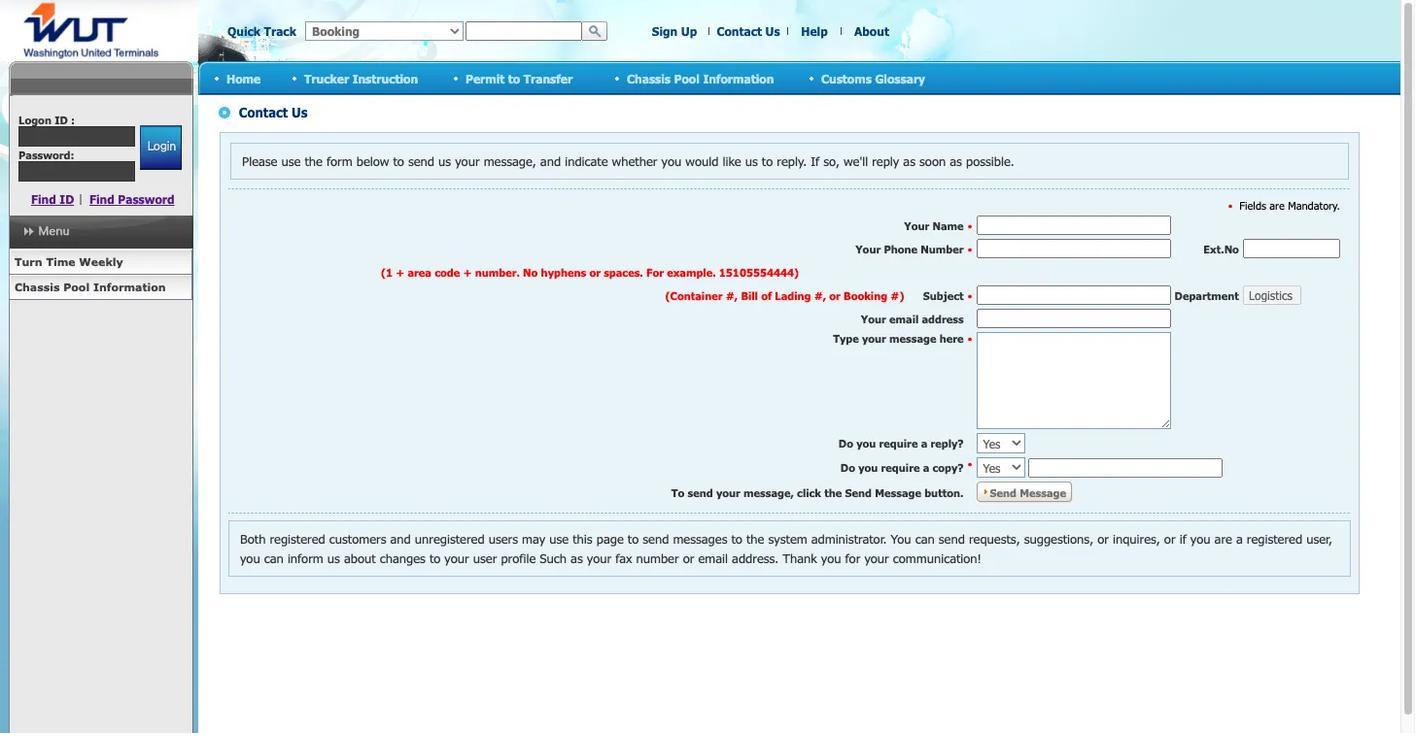 Task type: vqa. For each thing, say whether or not it's contained in the screenshot.
Export Inquiry
no



Task type: describe. For each thing, give the bounding box(es) containing it.
home
[[226, 71, 261, 85]]

quick track
[[227, 24, 296, 38]]

1 horizontal spatial chassis
[[627, 71, 671, 85]]

contact us link
[[717, 24, 780, 38]]

0 vertical spatial information
[[703, 71, 774, 85]]

turn time weekly link
[[9, 250, 192, 275]]

sign up link
[[652, 24, 697, 38]]

1 vertical spatial information
[[93, 281, 166, 294]]

permit
[[466, 71, 505, 85]]

find id link
[[31, 192, 74, 206]]

customs glossary
[[821, 71, 925, 85]]

trucker
[[304, 71, 349, 85]]

find password
[[89, 192, 175, 206]]

logon
[[19, 114, 51, 126]]

turn
[[15, 256, 42, 268]]

:
[[71, 114, 75, 126]]

find id
[[31, 192, 74, 206]]

track
[[264, 24, 296, 38]]

sign up
[[652, 24, 697, 38]]

about link
[[854, 24, 889, 38]]

about
[[854, 24, 889, 38]]

find for find password
[[89, 192, 115, 206]]

customs
[[821, 71, 872, 85]]

id for find
[[60, 192, 74, 206]]

contact us
[[717, 24, 780, 38]]

help
[[801, 24, 828, 38]]

help link
[[801, 24, 828, 38]]

instruction
[[352, 71, 418, 85]]

find password link
[[89, 192, 175, 206]]



Task type: locate. For each thing, give the bounding box(es) containing it.
1 find from the left
[[31, 192, 56, 206]]

chassis down turn
[[15, 281, 60, 294]]

information down contact
[[703, 71, 774, 85]]

1 horizontal spatial information
[[703, 71, 774, 85]]

login image
[[139, 125, 181, 170]]

to
[[508, 71, 520, 85]]

id down "password:" on the top left of the page
[[60, 192, 74, 206]]

us
[[766, 24, 780, 38]]

find down "password:" on the top left of the page
[[31, 192, 56, 206]]

weekly
[[79, 256, 123, 268]]

glossary
[[875, 71, 925, 85]]

0 vertical spatial chassis pool information
[[627, 71, 774, 85]]

trucker instruction
[[304, 71, 418, 85]]

1 vertical spatial pool
[[63, 281, 90, 294]]

chassis
[[627, 71, 671, 85], [15, 281, 60, 294]]

1 vertical spatial chassis
[[15, 281, 60, 294]]

time
[[46, 256, 75, 268]]

2 find from the left
[[89, 192, 115, 206]]

information
[[703, 71, 774, 85], [93, 281, 166, 294]]

sign
[[652, 24, 678, 38]]

contact
[[717, 24, 762, 38]]

quick
[[227, 24, 261, 38]]

find for find id
[[31, 192, 56, 206]]

chassis pool information link
[[9, 275, 192, 300]]

chassis pool information down "up"
[[627, 71, 774, 85]]

0 horizontal spatial pool
[[63, 281, 90, 294]]

1 vertical spatial id
[[60, 192, 74, 206]]

None text field
[[19, 126, 135, 147]]

password:
[[19, 149, 74, 161]]

pool
[[674, 71, 700, 85], [63, 281, 90, 294]]

chassis pool information down turn time weekly link
[[15, 281, 166, 294]]

0 vertical spatial pool
[[674, 71, 700, 85]]

logon id :
[[19, 114, 75, 126]]

pool down "up"
[[674, 71, 700, 85]]

pool down turn time weekly
[[63, 281, 90, 294]]

id for logon
[[55, 114, 68, 126]]

transfer
[[524, 71, 573, 85]]

permit to transfer
[[466, 71, 573, 85]]

1 horizontal spatial find
[[89, 192, 115, 206]]

chassis pool information
[[627, 71, 774, 85], [15, 281, 166, 294]]

0 vertical spatial id
[[55, 114, 68, 126]]

1 horizontal spatial pool
[[674, 71, 700, 85]]

0 vertical spatial chassis
[[627, 71, 671, 85]]

up
[[681, 24, 697, 38]]

None password field
[[19, 161, 135, 182]]

chassis down 'sign'
[[627, 71, 671, 85]]

turn time weekly
[[15, 256, 123, 268]]

id left :
[[55, 114, 68, 126]]

0 horizontal spatial information
[[93, 281, 166, 294]]

find
[[31, 192, 56, 206], [89, 192, 115, 206]]

0 horizontal spatial find
[[31, 192, 56, 206]]

id
[[55, 114, 68, 126], [60, 192, 74, 206]]

find left password
[[89, 192, 115, 206]]

0 horizontal spatial chassis pool information
[[15, 281, 166, 294]]

None text field
[[466, 21, 582, 41]]

1 vertical spatial chassis pool information
[[15, 281, 166, 294]]

0 horizontal spatial chassis
[[15, 281, 60, 294]]

information down weekly
[[93, 281, 166, 294]]

1 horizontal spatial chassis pool information
[[627, 71, 774, 85]]

password
[[118, 192, 175, 206]]



